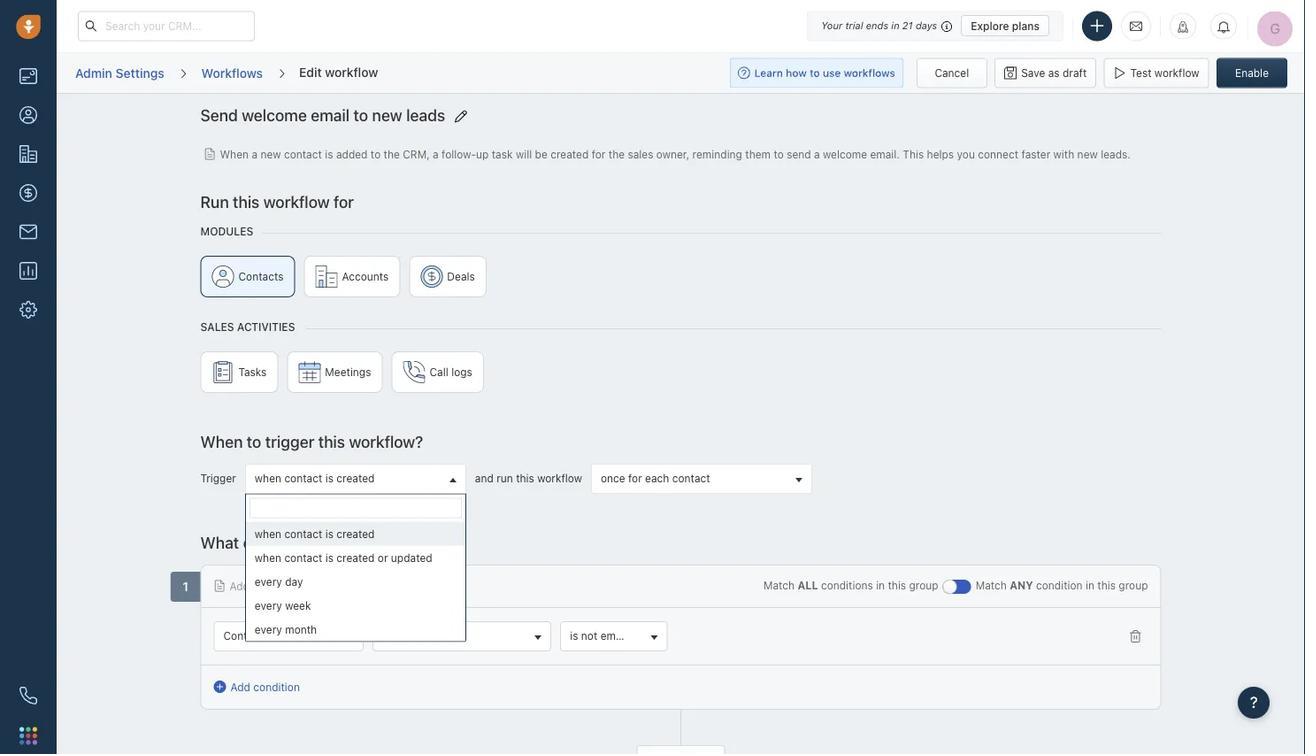 Task type: locate. For each thing, give the bounding box(es) containing it.
condition right any
[[1037, 579, 1083, 591]]

1 horizontal spatial in
[[892, 20, 900, 31]]

to left send
[[774, 147, 784, 160]]

2 when from the top
[[255, 528, 281, 540]]

1 horizontal spatial group
[[909, 579, 939, 591]]

a right send
[[814, 147, 820, 160]]

0 vertical spatial sales
[[200, 320, 234, 333]]

2 horizontal spatial group
[[1119, 579, 1148, 591]]

1 every from the top
[[255, 575, 282, 588]]

when right what
[[255, 528, 281, 540]]

group containing tasks
[[200, 351, 1162, 401]]

deals button
[[409, 255, 487, 297]]

2 when contact is created from the top
[[255, 528, 375, 540]]

call logs
[[430, 365, 473, 378]]

group for sales activities
[[200, 351, 1162, 401]]

every day option
[[246, 570, 465, 593]]

match left all
[[764, 579, 795, 591]]

this
[[233, 192, 260, 211], [318, 431, 345, 451], [516, 472, 534, 484], [888, 579, 906, 591], [1098, 579, 1116, 591]]

a up run this workflow for
[[252, 147, 258, 160]]

0 vertical spatial condition
[[1037, 579, 1083, 591]]

up
[[476, 147, 489, 160]]

workflow
[[325, 64, 378, 79], [1155, 67, 1200, 79], [264, 192, 330, 211], [537, 472, 582, 484]]

connect
[[978, 147, 1019, 160]]

1 vertical spatial conditions
[[821, 579, 873, 591]]

group
[[200, 255, 1162, 306], [200, 351, 1162, 401]]

for down added on the left top
[[334, 192, 354, 211]]

when contact is created
[[255, 472, 375, 484], [255, 528, 375, 540]]

helps
[[927, 147, 954, 160]]

is up when contact is created or updated
[[326, 528, 334, 540]]

contact down when to trigger this workflow?
[[284, 472, 323, 484]]

0 horizontal spatial conditions
[[243, 532, 319, 551]]

condition down contact button at the bottom of the page
[[253, 680, 300, 693]]

workflow right edit
[[325, 64, 378, 79]]

when inside dropdown button
[[255, 472, 281, 484]]

0 vertical spatial welcome
[[242, 105, 307, 124]]

every down every day
[[255, 599, 282, 612]]

trigger
[[265, 431, 315, 451]]

1 vertical spatial when
[[255, 528, 281, 540]]

0 horizontal spatial match
[[764, 579, 795, 591]]

0 horizontal spatial sales
[[200, 320, 234, 333]]

1 horizontal spatial the
[[609, 147, 625, 160]]

match any condition in this group
[[976, 579, 1148, 591]]

welcome right send at the top left of the page
[[242, 105, 307, 124]]

sales for sales owner
[[383, 629, 409, 642]]

0 horizontal spatial group
[[253, 579, 282, 592]]

3 group from the left
[[253, 579, 282, 592]]

workflows
[[202, 65, 263, 80]]

sales left owner at the bottom
[[383, 629, 409, 642]]

admin settings
[[75, 65, 164, 80]]

explore plans
[[971, 19, 1040, 32]]

freshworks switcher image
[[19, 727, 37, 745]]

is inside 'button'
[[570, 629, 578, 642]]

1 vertical spatial sales
[[383, 629, 409, 642]]

to
[[354, 105, 368, 124], [371, 147, 381, 160], [774, 147, 784, 160], [247, 431, 261, 451]]

2 horizontal spatial new
[[1078, 147, 1098, 160]]

meetings
[[325, 365, 371, 378]]

deals
[[447, 270, 475, 282]]

is left not
[[570, 629, 578, 642]]

2 vertical spatial every
[[255, 623, 282, 636]]

sales
[[200, 320, 234, 333], [383, 629, 409, 642]]

for
[[592, 147, 606, 160], [334, 192, 354, 211], [628, 472, 642, 484], [315, 579, 329, 592]]

1 horizontal spatial conditions
[[821, 579, 873, 591]]

phone element
[[11, 678, 46, 713]]

be right will
[[535, 147, 548, 160]]

1 vertical spatial be
[[376, 532, 394, 551]]

2 horizontal spatial in
[[1086, 579, 1095, 591]]

1 horizontal spatial sales
[[383, 629, 409, 642]]

new left leads
[[372, 105, 402, 124]]

contact inside button
[[672, 472, 710, 484]]

faster
[[1022, 147, 1051, 160]]

follow-
[[442, 147, 476, 160]]

new up run this workflow for
[[261, 147, 281, 160]]

this
[[903, 147, 924, 160]]

0 vertical spatial every
[[255, 575, 282, 588]]

0 horizontal spatial be
[[376, 532, 394, 551]]

is up add group name for quick context
[[326, 551, 334, 564]]

met?
[[398, 532, 435, 551]]

any
[[1010, 579, 1034, 591]]

0 vertical spatial add
[[230, 579, 250, 592]]

added
[[336, 147, 368, 160]]

each
[[645, 472, 669, 484]]

when contact is created inside option
[[255, 528, 375, 540]]

ends
[[866, 20, 889, 31]]

1 when contact is created from the top
[[255, 472, 375, 484]]

1 when from the top
[[255, 472, 281, 484]]

email image
[[1130, 19, 1143, 33]]

add for add group name for quick context
[[230, 579, 250, 592]]

when contact is created button
[[245, 463, 466, 493]]

when down send at the top left of the page
[[220, 147, 249, 160]]

a right crm,
[[433, 147, 439, 160]]

when a new contact is added to the crm, a follow-up task will be created for the sales owner, reminding them to send a welcome email. this helps you connect faster with new leads.
[[220, 147, 1131, 160]]

add left every day
[[230, 579, 250, 592]]

1 horizontal spatial be
[[535, 147, 548, 160]]

save as draft
[[1022, 67, 1087, 79]]

in for condition
[[1086, 579, 1095, 591]]

list box
[[246, 522, 465, 641]]

group
[[909, 579, 939, 591], [1119, 579, 1148, 591], [253, 579, 282, 592]]

created down the workflow? at bottom left
[[337, 472, 375, 484]]

contact
[[284, 147, 322, 160], [284, 472, 323, 484], [672, 472, 710, 484], [284, 528, 323, 540], [284, 551, 323, 564]]

2 group from the top
[[200, 351, 1162, 401]]

add down contact
[[231, 680, 250, 693]]

be left met?
[[376, 532, 394, 551]]

0 horizontal spatial welcome
[[242, 105, 307, 124]]

accounts button
[[304, 255, 400, 297]]

draft
[[1063, 67, 1087, 79]]

0 horizontal spatial in
[[876, 579, 885, 591]]

2 a from the left
[[433, 147, 439, 160]]

the left crm,
[[384, 147, 400, 160]]

workflow right test
[[1155, 67, 1200, 79]]

when down trigger
[[255, 472, 281, 484]]

match for match all conditions in this group
[[764, 579, 795, 591]]

conditions right all
[[821, 579, 873, 591]]

and run this workflow
[[475, 472, 582, 484]]

contacts
[[239, 270, 284, 282]]

created up every day option
[[337, 551, 375, 564]]

every inside option
[[255, 599, 282, 612]]

new
[[372, 105, 402, 124], [261, 147, 281, 160], [1078, 147, 1098, 160]]

sales inside sales owner button
[[383, 629, 409, 642]]

when up every day
[[255, 551, 281, 564]]

2 horizontal spatial a
[[814, 147, 820, 160]]

1 horizontal spatial a
[[433, 147, 439, 160]]

every for every month
[[255, 623, 282, 636]]

trial
[[846, 20, 863, 31]]

for left quick
[[315, 579, 329, 592]]

is down when to trigger this workflow?
[[326, 472, 334, 484]]

1 group from the left
[[909, 579, 939, 591]]

every inside option
[[255, 623, 282, 636]]

0 vertical spatial group
[[200, 255, 1162, 306]]

every
[[255, 575, 282, 588], [255, 599, 282, 612], [255, 623, 282, 636]]

contact right each
[[672, 472, 710, 484]]

0 vertical spatial be
[[535, 147, 548, 160]]

1 horizontal spatial match
[[976, 579, 1007, 591]]

every left "day"
[[255, 575, 282, 588]]

every down every week
[[255, 623, 282, 636]]

when contact is created or updated option
[[246, 546, 465, 570]]

test
[[1131, 67, 1152, 79]]

1 vertical spatial group
[[200, 351, 1162, 401]]

list box containing when contact is created
[[246, 522, 465, 641]]

the
[[384, 147, 400, 160], [609, 147, 625, 160]]

0 horizontal spatial a
[[252, 147, 258, 160]]

when
[[255, 472, 281, 484], [255, 528, 281, 540], [255, 551, 281, 564]]

welcome
[[242, 105, 307, 124], [823, 147, 867, 160]]

with
[[1054, 147, 1075, 160]]

condition
[[1037, 579, 1083, 591], [253, 680, 300, 693]]

sales left activities
[[200, 320, 234, 333]]

2 the from the left
[[609, 147, 625, 160]]

trigger
[[200, 472, 236, 484]]

add
[[230, 579, 250, 592], [231, 680, 250, 693]]

add condition link
[[214, 678, 300, 694]]

call
[[430, 365, 449, 378]]

when contact is created down when to trigger this workflow?
[[255, 472, 375, 484]]

workflow left once at the bottom left of the page
[[537, 472, 582, 484]]

add for add condition
[[231, 680, 250, 693]]

welcome left the email.
[[823, 147, 867, 160]]

2 vertical spatial when
[[255, 551, 281, 564]]

0 horizontal spatial the
[[384, 147, 400, 160]]

month
[[285, 623, 317, 636]]

the left sales
[[609, 147, 625, 160]]

match left any
[[976, 579, 1007, 591]]

1 vertical spatial add
[[231, 680, 250, 693]]

is not empty button
[[560, 621, 668, 651]]

tasks
[[239, 365, 267, 378]]

in right any
[[1086, 579, 1095, 591]]

group for condition in this group
[[1119, 579, 1148, 591]]

when for when a new contact is added to the crm, a follow-up task will be created for the sales owner, reminding them to send a welcome email. this helps you connect faster with new leads.
[[220, 147, 249, 160]]

every for every day
[[255, 575, 282, 588]]

when contact is created inside dropdown button
[[255, 472, 375, 484]]

for left each
[[628, 472, 642, 484]]

admin settings link
[[74, 59, 165, 87]]

workflow inside button
[[1155, 67, 1200, 79]]

conditions up every day
[[243, 532, 319, 551]]

contact button
[[214, 621, 364, 651]]

2 match from the left
[[976, 579, 1007, 591]]

None search field
[[249, 498, 462, 518]]

new right with
[[1078, 147, 1098, 160]]

in right all
[[876, 579, 885, 591]]

is not empty
[[570, 629, 632, 642]]

match
[[764, 579, 795, 591], [976, 579, 1007, 591]]

when up trigger
[[200, 431, 243, 451]]

0 vertical spatial when contact is created
[[255, 472, 375, 484]]

should
[[323, 532, 372, 551]]

in for ends
[[892, 20, 900, 31]]

every for every week
[[255, 599, 282, 612]]

sales activities
[[200, 320, 295, 333]]

2 every from the top
[[255, 599, 282, 612]]

empty
[[601, 629, 632, 642]]

in left 21
[[892, 20, 900, 31]]

to right added on the left top
[[371, 147, 381, 160]]

every inside option
[[255, 575, 282, 588]]

sales for sales activities
[[200, 320, 234, 333]]

1 horizontal spatial welcome
[[823, 147, 867, 160]]

contact down send welcome email to new leads
[[284, 147, 322, 160]]

save
[[1022, 67, 1046, 79]]

1 group from the top
[[200, 255, 1162, 306]]

1 match from the left
[[764, 579, 795, 591]]

a
[[252, 147, 258, 160], [433, 147, 439, 160], [814, 147, 820, 160]]

0 horizontal spatial condition
[[253, 680, 300, 693]]

1 vertical spatial when
[[200, 431, 243, 451]]

when contact is created up when contact is created or updated
[[255, 528, 375, 540]]

match for match any condition in this group
[[976, 579, 1007, 591]]

1 a from the left
[[252, 147, 258, 160]]

leads.
[[1101, 147, 1131, 160]]

group containing contacts
[[200, 255, 1162, 306]]

contact up "day"
[[284, 551, 323, 564]]

3 every from the top
[[255, 623, 282, 636]]

every month
[[255, 623, 317, 636]]

0 vertical spatial when
[[255, 472, 281, 484]]

1 vertical spatial when contact is created
[[255, 528, 375, 540]]

2 group from the left
[[1119, 579, 1148, 591]]

0 vertical spatial when
[[220, 147, 249, 160]]

1 vertical spatial every
[[255, 599, 282, 612]]



Task type: vqa. For each thing, say whether or not it's contained in the screenshot.
Enable
yes



Task type: describe. For each thing, give the bounding box(es) containing it.
workflow?
[[349, 431, 423, 451]]

to right email on the top left of page
[[354, 105, 368, 124]]

contacts button
[[200, 255, 295, 297]]

every month option
[[246, 617, 465, 641]]

is left added on the left top
[[325, 147, 333, 160]]

tasks button
[[200, 351, 278, 393]]

3 a from the left
[[814, 147, 820, 160]]

to left trigger
[[247, 431, 261, 451]]

reminding
[[693, 147, 743, 160]]

admin
[[75, 65, 112, 80]]

all
[[798, 579, 818, 591]]

you
[[957, 147, 975, 160]]

owner,
[[657, 147, 690, 160]]

1 vertical spatial condition
[[253, 680, 300, 693]]

updated
[[391, 551, 433, 564]]

contact left should
[[284, 528, 323, 540]]

call logs button
[[392, 351, 484, 393]]

1 horizontal spatial new
[[372, 105, 402, 124]]

sales
[[628, 147, 654, 160]]

sales owner button
[[373, 621, 552, 651]]

your trial ends in 21 days
[[822, 20, 938, 31]]

0 vertical spatial conditions
[[243, 532, 319, 551]]

group for conditions in this group
[[909, 579, 939, 591]]

week
[[285, 599, 311, 612]]

meetings button
[[287, 351, 383, 393]]

when contact is created for when contact is created dropdown button
[[255, 472, 375, 484]]

activities
[[237, 320, 295, 333]]

owner
[[412, 629, 443, 642]]

send
[[787, 147, 811, 160]]

created up when contact is created or updated option
[[337, 528, 375, 540]]

as
[[1049, 67, 1060, 79]]

contact inside dropdown button
[[284, 472, 323, 484]]

created inside dropdown button
[[337, 472, 375, 484]]

explore plans link
[[961, 15, 1050, 36]]

run
[[200, 192, 229, 211]]

cancel
[[935, 67, 969, 79]]

name
[[285, 579, 312, 592]]

run this workflow for
[[200, 192, 354, 211]]

for left sales
[[592, 147, 606, 160]]

Search your CRM... text field
[[78, 11, 255, 41]]

21
[[903, 20, 913, 31]]

logs
[[452, 365, 473, 378]]

accounts
[[342, 270, 389, 282]]

task
[[492, 147, 513, 160]]

send
[[200, 105, 238, 124]]

when contact is created option
[[246, 522, 465, 546]]

days
[[916, 20, 938, 31]]

when to trigger this workflow?
[[200, 431, 423, 451]]

contact
[[223, 629, 263, 642]]

when for list box containing when contact is created
[[255, 528, 281, 540]]

0 horizontal spatial new
[[261, 147, 281, 160]]

every day
[[255, 575, 303, 588]]

test workflow
[[1131, 67, 1200, 79]]

edit
[[299, 64, 322, 79]]

when contact is created or updated
[[255, 551, 433, 564]]

1 the from the left
[[384, 147, 400, 160]]

email
[[311, 105, 350, 124]]

once for each contact
[[601, 472, 710, 484]]

explore
[[971, 19, 1010, 32]]

once
[[601, 472, 625, 484]]

or
[[378, 551, 388, 564]]

cancel button
[[917, 58, 988, 88]]

when for when to trigger this workflow?
[[200, 431, 243, 451]]

settings
[[116, 65, 164, 80]]

add group name for quick context
[[230, 579, 400, 592]]

your
[[822, 20, 843, 31]]

when contact is created for list box containing when contact is created
[[255, 528, 375, 540]]

when for when contact is created dropdown button
[[255, 472, 281, 484]]

email.
[[870, 147, 900, 160]]

enable button
[[1217, 58, 1288, 88]]

edit workflow
[[299, 64, 378, 79]]

what conditions should be met?
[[200, 532, 435, 551]]

phone image
[[19, 687, 37, 705]]

sales owner
[[383, 629, 443, 642]]

will
[[516, 147, 532, 160]]

workflows link
[[201, 59, 264, 87]]

context
[[362, 579, 400, 592]]

save as draft button
[[995, 58, 1097, 88]]

leads
[[406, 105, 445, 124]]

plans
[[1012, 19, 1040, 32]]

add condition
[[231, 680, 300, 693]]

what
[[200, 532, 239, 551]]

1 horizontal spatial condition
[[1037, 579, 1083, 591]]

not
[[581, 629, 598, 642]]

workflow right run
[[264, 192, 330, 211]]

modules
[[200, 225, 253, 237]]

crm,
[[403, 147, 430, 160]]

enable
[[1236, 67, 1269, 79]]

once for each contact button
[[591, 463, 812, 493]]

1 vertical spatial welcome
[[823, 147, 867, 160]]

in for conditions
[[876, 579, 885, 591]]

group for modules
[[200, 255, 1162, 306]]

and
[[475, 472, 494, 484]]

quick
[[332, 579, 359, 592]]

is inside dropdown button
[[326, 472, 334, 484]]

created right will
[[551, 147, 589, 160]]

for inside button
[[628, 472, 642, 484]]

test workflow button
[[1104, 58, 1210, 88]]

3 when from the top
[[255, 551, 281, 564]]

run
[[497, 472, 513, 484]]

match all conditions in this group
[[764, 579, 939, 591]]

every week option
[[246, 593, 465, 617]]



